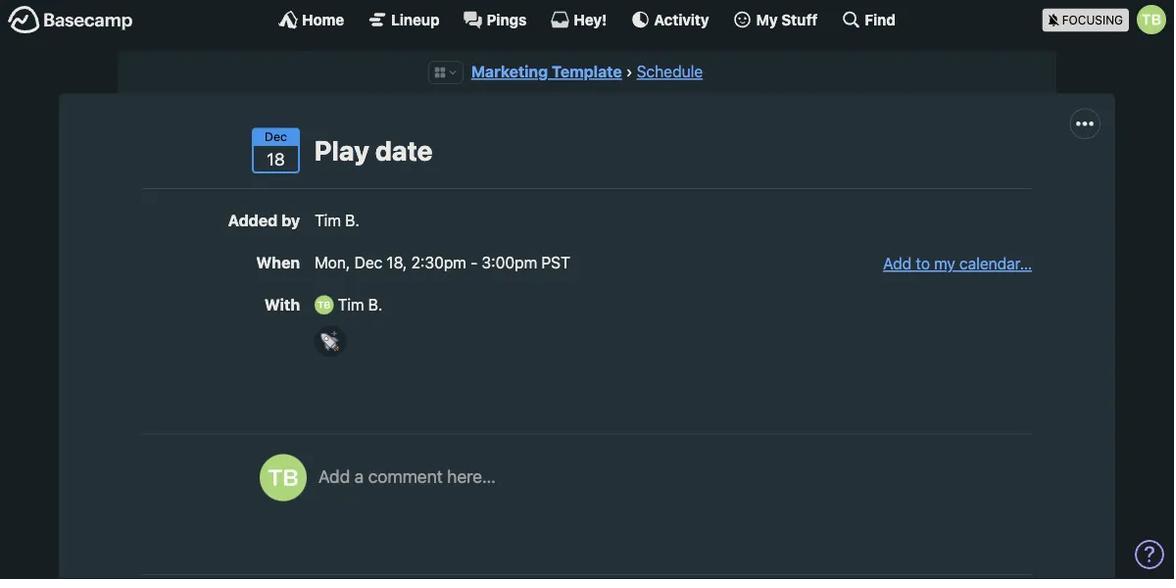 Task type: vqa. For each thing, say whether or not it's contained in the screenshot.
for
no



Task type: describe. For each thing, give the bounding box(es) containing it.
home link
[[279, 10, 344, 29]]

add to my calendar…
[[884, 255, 1033, 273]]

›
[[626, 62, 633, 81]]

comment
[[368, 466, 443, 487]]

18,
[[387, 253, 407, 272]]

18
[[267, 149, 285, 169]]

with
[[265, 296, 300, 314]]

dec 18
[[265, 129, 287, 169]]

date
[[375, 134, 433, 167]]

activity
[[654, 11, 710, 28]]

2:30pm
[[412, 253, 467, 272]]

3:00pm
[[482, 253, 538, 272]]

marketing
[[472, 62, 548, 81]]

-
[[471, 253, 478, 272]]

schedule link
[[637, 62, 703, 81]]

a
[[355, 466, 364, 487]]

focusing
[[1063, 13, 1124, 27]]

lineup link
[[368, 10, 440, 29]]

2 vertical spatial tim burton image
[[260, 455, 307, 502]]

lineup
[[392, 11, 440, 28]]

1 vertical spatial b.
[[369, 296, 383, 314]]

calendar…
[[960, 255, 1033, 273]]

mon,
[[315, 253, 350, 272]]

tim burton image inside focusing popup button
[[1138, 5, 1167, 34]]

0 horizontal spatial b.
[[345, 211, 360, 230]]

find
[[865, 11, 896, 28]]

1 vertical spatial tim burton image
[[315, 296, 334, 315]]

when
[[256, 253, 300, 272]]

main element
[[0, 0, 1175, 38]]

0 vertical spatial tim b.
[[315, 211, 360, 230]]

play
[[315, 134, 370, 167]]

added
[[228, 211, 278, 230]]

add a comment here…
[[319, 466, 496, 487]]

mon, dec 18, 2:30pm -     3:00pm pst
[[315, 253, 571, 272]]

1 vertical spatial tim
[[338, 296, 364, 314]]

pings
[[487, 11, 527, 28]]

my
[[935, 255, 956, 273]]



Task type: locate. For each thing, give the bounding box(es) containing it.
marketing template link
[[472, 62, 623, 81]]

marketing template
[[472, 62, 623, 81]]

dec up '18'
[[265, 129, 287, 144]]

switch accounts image
[[8, 5, 133, 35]]

schedule
[[637, 62, 703, 81]]

add a comment here… button
[[319, 455, 1013, 543]]

b.
[[345, 211, 360, 230], [369, 296, 383, 314]]

tim burton image right "focusing"
[[1138, 5, 1167, 34]]

0 vertical spatial b.
[[345, 211, 360, 230]]

find button
[[842, 10, 896, 29]]

dec
[[265, 129, 287, 144], [355, 253, 383, 272]]

hey!
[[574, 11, 607, 28]]

1 vertical spatial dec
[[355, 253, 383, 272]]

play date
[[315, 134, 433, 167]]

1 horizontal spatial tim burton image
[[315, 296, 334, 315]]

1 horizontal spatial dec
[[355, 253, 383, 272]]

1 horizontal spatial b.
[[369, 296, 383, 314]]

add for add to my calendar…
[[884, 255, 912, 273]]

1 vertical spatial add
[[319, 466, 350, 487]]

0 horizontal spatial tim burton image
[[260, 455, 307, 502]]

hey! button
[[551, 10, 607, 29]]

add
[[884, 255, 912, 273], [319, 466, 350, 487]]

tim burton image left a
[[260, 455, 307, 502]]

tim down mon,
[[338, 296, 364, 314]]

add to my calendar… button
[[884, 252, 1033, 276]]

› schedule
[[626, 62, 703, 81]]

activity link
[[631, 10, 710, 29]]

1 horizontal spatial add
[[884, 255, 912, 273]]

my stuff
[[757, 11, 818, 28]]

home
[[302, 11, 344, 28]]

tim burton image
[[1138, 5, 1167, 34], [315, 296, 334, 315], [260, 455, 307, 502]]

0 vertical spatial tim burton image
[[1138, 5, 1167, 34]]

2 horizontal spatial tim burton image
[[1138, 5, 1167, 34]]

by
[[282, 211, 300, 230]]

0 vertical spatial dec
[[265, 129, 287, 144]]

tim b. up mon,
[[315, 211, 360, 230]]

pst
[[542, 253, 571, 272]]

b. down mon, dec 18, 2:30pm -     3:00pm pst
[[369, 296, 383, 314]]

dec left 18,
[[355, 253, 383, 272]]

tim b. down mon,
[[334, 296, 383, 314]]

my stuff button
[[733, 10, 818, 29]]

tim b.
[[315, 211, 360, 230], [334, 296, 383, 314]]

0 horizontal spatial add
[[319, 466, 350, 487]]

tim burton image right with
[[315, 296, 334, 315]]

tim
[[315, 211, 341, 230], [338, 296, 364, 314]]

to
[[916, 255, 931, 273]]

added by
[[228, 211, 300, 230]]

1 vertical spatial tim b.
[[334, 296, 383, 314]]

my
[[757, 11, 778, 28]]

b. up mon,
[[345, 211, 360, 230]]

here…
[[447, 466, 496, 487]]

add for add a comment here…
[[319, 466, 350, 487]]

stuff
[[782, 11, 818, 28]]

0 vertical spatial add
[[884, 255, 912, 273]]

add left to
[[884, 255, 912, 273]]

tim right by
[[315, 211, 341, 230]]

pings button
[[463, 10, 527, 29]]

0 vertical spatial tim
[[315, 211, 341, 230]]

add left a
[[319, 466, 350, 487]]

template
[[552, 62, 623, 81]]

0 horizontal spatial dec
[[265, 129, 287, 144]]

focusing button
[[1043, 0, 1175, 38]]



